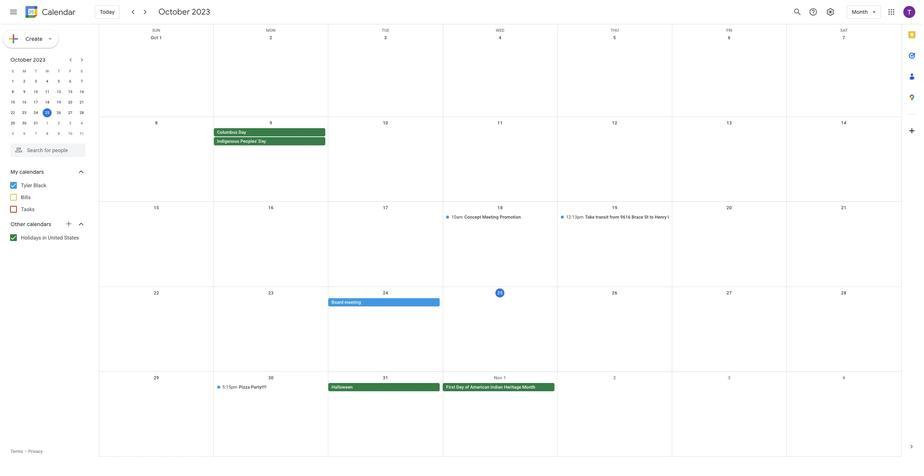 Task type: locate. For each thing, give the bounding box(es) containing it.
29 inside 'grid'
[[154, 376, 159, 381]]

0 horizontal spatial 15
[[11, 100, 15, 104]]

1 horizontal spatial 15
[[154, 206, 159, 211]]

board
[[332, 300, 344, 305]]

22 inside 'grid'
[[154, 291, 159, 296]]

31 inside 'grid'
[[383, 376, 389, 381]]

12 for sun
[[613, 120, 618, 126]]

Search for people text field
[[15, 144, 81, 157]]

2 horizontal spatial 9
[[270, 120, 273, 126]]

27 element
[[66, 109, 75, 118]]

6 down fri
[[729, 35, 731, 40]]

30
[[22, 121, 26, 125], [269, 376, 274, 381]]

0 vertical spatial 27
[[68, 111, 72, 115]]

0 horizontal spatial 28
[[80, 111, 84, 115]]

31 up halloween button
[[383, 376, 389, 381]]

0 vertical spatial 23
[[22, 111, 26, 115]]

0 vertical spatial 22
[[11, 111, 15, 115]]

1 horizontal spatial 30
[[269, 376, 274, 381]]

1 horizontal spatial 2023
[[192, 7, 210, 17]]

14
[[80, 90, 84, 94], [842, 120, 847, 126]]

1 horizontal spatial 10
[[68, 132, 72, 136]]

thu
[[611, 28, 619, 33]]

october 2023 up m
[[10, 57, 45, 63]]

2023
[[192, 7, 210, 17], [33, 57, 45, 63]]

0 horizontal spatial 25
[[45, 111, 49, 115]]

1 horizontal spatial 7
[[81, 79, 83, 83]]

16 inside october 2023 grid
[[22, 100, 26, 104]]

1 vertical spatial 26
[[613, 291, 618, 296]]

2 t from the left
[[58, 69, 60, 73]]

–
[[24, 449, 27, 455]]

november 9 element
[[54, 129, 63, 138]]

14 for sun
[[842, 120, 847, 126]]

9 for sun
[[270, 120, 273, 126]]

0 vertical spatial 8
[[12, 90, 14, 94]]

1 vertical spatial october 2023
[[10, 57, 45, 63]]

11 inside 'grid'
[[498, 120, 503, 126]]

calendars up in
[[27, 221, 51, 228]]

10
[[34, 90, 38, 94], [383, 120, 389, 126], [68, 132, 72, 136]]

1 horizontal spatial 21
[[842, 206, 847, 211]]

nov 1
[[494, 376, 507, 381]]

0 vertical spatial 28
[[80, 111, 84, 115]]

add other calendars image
[[65, 220, 73, 228]]

15
[[11, 100, 15, 104], [154, 206, 159, 211]]

7
[[843, 35, 846, 40], [81, 79, 83, 83], [35, 132, 37, 136]]

0 vertical spatial 16
[[22, 100, 26, 104]]

9 up 16 element
[[23, 90, 25, 94]]

18 inside row group
[[45, 100, 49, 104]]

2 horizontal spatial day
[[457, 385, 464, 390]]

1 vertical spatial october
[[10, 57, 32, 63]]

grid
[[99, 24, 902, 458]]

0 horizontal spatial 7
[[35, 132, 37, 136]]

0 vertical spatial 17
[[34, 100, 38, 104]]

0 vertical spatial month
[[853, 9, 869, 15]]

1 vertical spatial 27
[[727, 291, 733, 296]]

5
[[614, 35, 617, 40], [58, 79, 60, 83], [12, 132, 14, 136]]

11 inside row
[[80, 132, 84, 136]]

0 vertical spatial 5
[[614, 35, 617, 40]]

29 for nov 1
[[154, 376, 159, 381]]

13
[[68, 90, 72, 94], [727, 120, 733, 126]]

0 vertical spatial calendars
[[19, 169, 44, 176]]

my
[[10, 169, 18, 176]]

row containing sun
[[99, 24, 902, 33]]

terms
[[10, 449, 23, 455]]

6 for oct 1
[[729, 35, 731, 40]]

1 horizontal spatial t
[[58, 69, 60, 73]]

2 s from the left
[[81, 69, 83, 73]]

t left w at the left top of page
[[35, 69, 37, 73]]

mon
[[266, 28, 276, 33]]

row containing 1
[[7, 76, 88, 87]]

0 horizontal spatial 9
[[23, 90, 25, 94]]

s right f
[[81, 69, 83, 73]]

0 horizontal spatial 5
[[12, 132, 14, 136]]

1 vertical spatial 14
[[842, 120, 847, 126]]

november 8 element
[[43, 129, 52, 138]]

10 inside 'grid'
[[383, 120, 389, 126]]

1 vertical spatial 29
[[154, 376, 159, 381]]

first
[[447, 385, 456, 390]]

month right "settings menu" icon
[[853, 9, 869, 15]]

22 element
[[8, 109, 17, 118]]

7 up 14 element
[[81, 79, 83, 83]]

29 inside october 2023 grid
[[11, 121, 15, 125]]

23 inside row group
[[22, 111, 26, 115]]

cell
[[99, 128, 214, 146], [214, 128, 329, 146], [329, 128, 443, 146], [443, 128, 558, 146], [673, 128, 787, 146], [99, 213, 214, 222], [329, 213, 443, 222], [673, 213, 787, 222], [99, 299, 214, 308], [214, 299, 329, 308], [443, 299, 558, 308], [673, 299, 787, 308], [787, 299, 902, 308], [99, 384, 214, 393], [673, 384, 787, 393]]

16 element
[[20, 98, 29, 107]]

23
[[22, 111, 26, 115], [269, 291, 274, 296]]

month right heritage
[[523, 385, 536, 390]]

30 inside row group
[[22, 121, 26, 125]]

calendars for my calendars
[[19, 169, 44, 176]]

5 down 29 element
[[12, 132, 14, 136]]

2 horizontal spatial 10
[[383, 120, 389, 126]]

day up peoples'
[[239, 130, 246, 135]]

tyler black
[[21, 183, 46, 189]]

8 for sun
[[155, 120, 158, 126]]

0 vertical spatial 30
[[22, 121, 26, 125]]

st
[[645, 215, 649, 220]]

0 vertical spatial 12
[[57, 90, 61, 94]]

30 for nov 1
[[269, 376, 274, 381]]

13 element
[[66, 88, 75, 97]]

0 vertical spatial 2023
[[192, 7, 210, 17]]

9616
[[621, 215, 631, 220]]

9 inside 'grid'
[[270, 120, 273, 126]]

7 down 31 element
[[35, 132, 37, 136]]

0 vertical spatial 26
[[57, 111, 61, 115]]

1 vertical spatial 15
[[154, 206, 159, 211]]

11
[[45, 90, 49, 94], [498, 120, 503, 126], [80, 132, 84, 136]]

row
[[99, 24, 902, 33], [99, 32, 902, 117], [7, 66, 88, 76], [7, 76, 88, 87], [7, 87, 88, 97], [7, 97, 88, 108], [7, 108, 88, 118], [99, 117, 902, 202], [7, 118, 88, 129], [7, 129, 88, 139], [99, 202, 902, 287], [99, 287, 902, 373], [99, 373, 902, 458]]

14 inside october 2023 grid
[[80, 90, 84, 94]]

3
[[385, 35, 387, 40], [35, 79, 37, 83], [69, 121, 71, 125], [729, 376, 731, 381]]

1 vertical spatial 8
[[155, 120, 158, 126]]

31 inside row group
[[34, 121, 38, 125]]

2 horizontal spatial 6
[[729, 35, 731, 40]]

row containing oct 1
[[99, 32, 902, 117]]

0 horizontal spatial 14
[[80, 90, 84, 94]]

18
[[45, 100, 49, 104], [498, 206, 503, 211]]

1 vertical spatial 30
[[269, 376, 274, 381]]

24 down 17 element
[[34, 111, 38, 115]]

2 horizontal spatial 8
[[155, 120, 158, 126]]

0 horizontal spatial 17
[[34, 100, 38, 104]]

of
[[465, 385, 469, 390]]

1 vertical spatial 28
[[842, 291, 847, 296]]

oct
[[151, 35, 158, 40]]

0 horizontal spatial 24
[[34, 111, 38, 115]]

1 horizontal spatial 13
[[727, 120, 733, 126]]

oct 1
[[151, 35, 162, 40]]

1 vertical spatial 17
[[383, 206, 389, 211]]

6
[[729, 35, 731, 40], [69, 79, 71, 83], [23, 132, 25, 136]]

october 2023 up the sun
[[159, 7, 210, 17]]

other calendars
[[10, 221, 51, 228]]

sun
[[152, 28, 160, 33]]

12
[[57, 90, 61, 94], [613, 120, 618, 126]]

0 horizontal spatial 19
[[57, 100, 61, 104]]

9 for october 2023
[[23, 90, 25, 94]]

1 horizontal spatial 25
[[498, 291, 503, 296]]

21 inside 'grid'
[[842, 206, 847, 211]]

19 inside 'grid'
[[613, 206, 618, 211]]

17 inside row group
[[34, 100, 38, 104]]

31 for nov 1
[[383, 376, 389, 381]]

calendars up tyler black
[[19, 169, 44, 176]]

october up the sun
[[159, 7, 190, 17]]

1 horizontal spatial 31
[[383, 376, 389, 381]]

24
[[34, 111, 38, 115], [383, 291, 389, 296]]

0 horizontal spatial october
[[10, 57, 32, 63]]

my calendars
[[10, 169, 44, 176]]

0 horizontal spatial month
[[523, 385, 536, 390]]

28 inside 'grid'
[[842, 291, 847, 296]]

0 vertical spatial 14
[[80, 90, 84, 94]]

0 horizontal spatial 11
[[45, 90, 49, 94]]

1 horizontal spatial 9
[[58, 132, 60, 136]]

8
[[12, 90, 14, 94], [155, 120, 158, 126], [46, 132, 48, 136]]

0 vertical spatial 13
[[68, 90, 72, 94]]

calendar
[[42, 7, 76, 17]]

0 vertical spatial 21
[[80, 100, 84, 104]]

0 vertical spatial day
[[239, 130, 246, 135]]

18 inside 'grid'
[[498, 206, 503, 211]]

27 inside october 2023 grid
[[68, 111, 72, 115]]

18 down 11 element
[[45, 100, 49, 104]]

0 vertical spatial 20
[[68, 100, 72, 104]]

1 horizontal spatial 6
[[69, 79, 71, 83]]

1 vertical spatial 20
[[727, 206, 733, 211]]

1 horizontal spatial october
[[159, 7, 190, 17]]

26
[[57, 111, 61, 115], [613, 291, 618, 296]]

14 element
[[77, 88, 86, 97]]

9 up columbus day button
[[270, 120, 273, 126]]

1
[[159, 35, 162, 40], [12, 79, 14, 83], [46, 121, 48, 125], [504, 376, 507, 381]]

0 vertical spatial 25
[[45, 111, 49, 115]]

november 11 element
[[77, 129, 86, 138]]

october 2023
[[159, 7, 210, 17], [10, 57, 45, 63]]

t
[[35, 69, 37, 73], [58, 69, 60, 73]]

day inside button
[[457, 385, 464, 390]]

14 inside 'grid'
[[842, 120, 847, 126]]

6 down f
[[69, 79, 71, 83]]

american
[[471, 385, 490, 390]]

13 inside "element"
[[68, 90, 72, 94]]

1 vertical spatial 22
[[154, 291, 159, 296]]

30 inside 'grid'
[[269, 376, 274, 381]]

1 vertical spatial 9
[[270, 120, 273, 126]]

calendars for other calendars
[[27, 221, 51, 228]]

26 inside 'grid'
[[613, 291, 618, 296]]

9
[[23, 90, 25, 94], [270, 120, 273, 126], [58, 132, 60, 136]]

12 inside the 12 element
[[57, 90, 61, 94]]

0 horizontal spatial 10
[[34, 90, 38, 94]]

9 down november 2 element
[[58, 132, 60, 136]]

2 vertical spatial day
[[457, 385, 464, 390]]

1 horizontal spatial 28
[[842, 291, 847, 296]]

5:15pm pizza party!!!!
[[222, 385, 267, 390]]

row group
[[7, 76, 88, 139]]

20
[[68, 100, 72, 104], [727, 206, 733, 211]]

11 for october 2023
[[45, 90, 49, 94]]

0 vertical spatial 15
[[11, 100, 15, 104]]

7 inside 'grid'
[[843, 35, 846, 40]]

24 up board meeting button
[[383, 291, 389, 296]]

6 down 30 element
[[23, 132, 25, 136]]

1 vertical spatial 7
[[81, 79, 83, 83]]

0 horizontal spatial 20
[[68, 100, 72, 104]]

1 horizontal spatial day
[[259, 139, 266, 144]]

2 vertical spatial 10
[[68, 132, 72, 136]]

29
[[11, 121, 15, 125], [154, 376, 159, 381]]

31 down the 24 element
[[34, 121, 38, 125]]

1 horizontal spatial 20
[[727, 206, 733, 211]]

7 down the 'sat'
[[843, 35, 846, 40]]

0 horizontal spatial 21
[[80, 100, 84, 104]]

19
[[57, 100, 61, 104], [613, 206, 618, 211]]

19 up from
[[613, 206, 618, 211]]

9 inside row
[[58, 132, 60, 136]]

0 vertical spatial 29
[[11, 121, 15, 125]]

board meeting
[[332, 300, 361, 305]]

27 inside 'grid'
[[727, 291, 733, 296]]

13 inside 'grid'
[[727, 120, 733, 126]]

12 inside 'grid'
[[613, 120, 618, 126]]

october up m
[[10, 57, 32, 63]]

holidays in united states
[[21, 235, 79, 241]]

month inside button
[[523, 385, 536, 390]]

6 inside 'grid'
[[729, 35, 731, 40]]

row containing s
[[7, 66, 88, 76]]

1 vertical spatial calendars
[[27, 221, 51, 228]]

20 inside 'grid'
[[727, 206, 733, 211]]

other
[[10, 221, 26, 228]]

8 inside 'grid'
[[155, 120, 158, 126]]

17
[[34, 100, 38, 104], [383, 206, 389, 211]]

23 inside 'grid'
[[269, 291, 274, 296]]

transit
[[596, 215, 609, 220]]

tab list
[[902, 24, 923, 437]]

18 up meeting
[[498, 206, 503, 211]]

19 element
[[54, 98, 63, 107]]

1 horizontal spatial 11
[[80, 132, 84, 136]]

1 vertical spatial 13
[[727, 120, 733, 126]]

grid containing oct 1
[[99, 24, 902, 458]]

1 down 25, today element at the left of page
[[46, 121, 48, 125]]

1 horizontal spatial month
[[853, 9, 869, 15]]

my calendars list
[[1, 180, 93, 216]]

5 up the 12 element
[[58, 79, 60, 83]]

s
[[12, 69, 14, 73], [81, 69, 83, 73]]

1 horizontal spatial 5
[[58, 79, 60, 83]]

27
[[68, 111, 72, 115], [727, 291, 733, 296]]

tue
[[382, 28, 390, 33]]

day left of
[[457, 385, 464, 390]]

1 horizontal spatial 12
[[613, 120, 618, 126]]

28 inside 'element'
[[80, 111, 84, 115]]

create
[[25, 36, 43, 42]]

calendars
[[19, 169, 44, 176], [27, 221, 51, 228]]

t left f
[[58, 69, 60, 73]]

0 horizontal spatial 26
[[57, 111, 61, 115]]

19 inside october 2023 grid
[[57, 100, 61, 104]]

2 horizontal spatial 11
[[498, 120, 503, 126]]

1 horizontal spatial 27
[[727, 291, 733, 296]]

24 inside 'grid'
[[383, 291, 389, 296]]

day for columbus
[[239, 130, 246, 135]]

0 horizontal spatial 18
[[45, 100, 49, 104]]

0 horizontal spatial 16
[[22, 100, 26, 104]]

0 vertical spatial 10
[[34, 90, 38, 94]]

day for first
[[457, 385, 464, 390]]

1 vertical spatial 5
[[58, 79, 60, 83]]

6 for 1
[[69, 79, 71, 83]]

25 inside cell
[[45, 111, 49, 115]]

month inside popup button
[[853, 9, 869, 15]]

19 down the 12 element
[[57, 100, 61, 104]]

16
[[22, 100, 26, 104], [269, 206, 274, 211]]

25
[[45, 111, 49, 115], [498, 291, 503, 296]]

day down columbus day button
[[259, 139, 266, 144]]

other calendars button
[[1, 219, 93, 231]]

row containing 5
[[7, 129, 88, 139]]

0 horizontal spatial 8
[[12, 90, 14, 94]]

1 vertical spatial 18
[[498, 206, 503, 211]]

s left m
[[12, 69, 14, 73]]

1 vertical spatial 6
[[69, 79, 71, 83]]

calendar heading
[[40, 7, 76, 17]]

11 element
[[43, 88, 52, 97]]

2 vertical spatial 6
[[23, 132, 25, 136]]

0 horizontal spatial day
[[239, 130, 246, 135]]

0 vertical spatial october
[[159, 7, 190, 17]]

10 inside row
[[68, 132, 72, 136]]

0 horizontal spatial 2023
[[33, 57, 45, 63]]

halloween button
[[329, 384, 440, 392]]

22
[[11, 111, 15, 115], [154, 291, 159, 296]]

15 element
[[8, 98, 17, 107]]

terms – privacy
[[10, 449, 43, 455]]

october
[[159, 7, 190, 17], [10, 57, 32, 63]]

31 element
[[31, 119, 40, 128]]

None search field
[[0, 141, 93, 157]]

5 down thu
[[614, 35, 617, 40]]

2
[[270, 35, 273, 40], [23, 79, 25, 83], [58, 121, 60, 125], [614, 376, 617, 381]]

24 element
[[31, 109, 40, 118]]

0 horizontal spatial 31
[[34, 121, 38, 125]]

1 vertical spatial day
[[259, 139, 266, 144]]



Task type: describe. For each thing, give the bounding box(es) containing it.
24 inside october 2023 grid
[[34, 111, 38, 115]]

states
[[64, 235, 79, 241]]

20 inside grid
[[68, 100, 72, 104]]

5 for oct 1
[[614, 35, 617, 40]]

fri
[[727, 28, 733, 33]]

25 cell
[[42, 108, 53, 118]]

m
[[23, 69, 26, 73]]

26 inside row group
[[57, 111, 61, 115]]

1 t from the left
[[35, 69, 37, 73]]

30 for 1
[[22, 121, 26, 125]]

31 for 1
[[34, 121, 38, 125]]

black
[[33, 183, 46, 189]]

party!!!!
[[251, 385, 267, 390]]

8 for october 2023
[[12, 90, 14, 94]]

1 right oct
[[159, 35, 162, 40]]

month button
[[848, 3, 882, 21]]

columbus day indigenous peoples' day
[[217, 130, 266, 144]]

7 for oct 1
[[843, 35, 846, 40]]

15 inside 'grid'
[[154, 206, 159, 211]]

13 for sun
[[727, 120, 733, 126]]

indian
[[491, 385, 503, 390]]

november 2 element
[[54, 119, 63, 128]]

ford
[[668, 215, 677, 220]]

first day of american indian heritage month button
[[443, 384, 555, 392]]

10am
[[452, 215, 463, 220]]

25, today element
[[43, 109, 52, 118]]

5 for 1
[[58, 79, 60, 83]]

hospital
[[678, 215, 695, 220]]

wed
[[496, 28, 505, 33]]

pizza
[[239, 385, 250, 390]]

holidays
[[21, 235, 41, 241]]

10 element
[[31, 88, 40, 97]]

columbus
[[217, 130, 238, 135]]

0 horizontal spatial october 2023
[[10, 57, 45, 63]]

in
[[42, 235, 47, 241]]

1 up 15 element
[[12, 79, 14, 83]]

take
[[586, 215, 595, 220]]

12:13pm take transit from 9616 brace st to henry ford hospital
[[566, 215, 695, 220]]

sat
[[841, 28, 848, 33]]

today button
[[95, 3, 120, 21]]

11 for sun
[[498, 120, 503, 126]]

23 element
[[20, 109, 29, 118]]

1 vertical spatial 16
[[269, 206, 274, 211]]

15 inside row group
[[11, 100, 15, 104]]

calendar element
[[24, 4, 76, 21]]

21 element
[[77, 98, 86, 107]]

heritage
[[504, 385, 522, 390]]

meeting
[[483, 215, 499, 220]]

12:13pm
[[566, 215, 584, 220]]

row group containing 1
[[7, 76, 88, 139]]

to
[[650, 215, 654, 220]]

tyler
[[21, 183, 32, 189]]

from
[[610, 215, 620, 220]]

12 for october 2023
[[57, 90, 61, 94]]

10am concept meeting promotion
[[452, 215, 521, 220]]

1 right nov
[[504, 376, 507, 381]]

terms link
[[10, 449, 23, 455]]

21 inside 'element'
[[80, 100, 84, 104]]

bills
[[21, 195, 31, 201]]

14 for october 2023
[[80, 90, 84, 94]]

29 for 1
[[11, 121, 15, 125]]

22 inside october 2023 grid
[[11, 111, 15, 115]]

november 1 element
[[43, 119, 52, 128]]

privacy
[[28, 449, 43, 455]]

indigenous peoples' day button
[[214, 137, 326, 145]]

create button
[[3, 30, 58, 48]]

6 inside november 6 element
[[23, 132, 25, 136]]

10 for sun
[[383, 120, 389, 126]]

10 for october 2023
[[34, 90, 38, 94]]

17 inside 'grid'
[[383, 206, 389, 211]]

26 element
[[54, 109, 63, 118]]

board meeting button
[[329, 299, 440, 307]]

first day of american indian heritage month
[[447, 385, 536, 390]]

november 10 element
[[66, 129, 75, 138]]

meeting
[[345, 300, 361, 305]]

settings menu image
[[827, 7, 836, 16]]

f
[[69, 69, 71, 73]]

columbus day button
[[214, 128, 326, 136]]

28 element
[[77, 109, 86, 118]]

halloween
[[332, 385, 353, 390]]

25 inside 'grid'
[[498, 291, 503, 296]]

my calendars button
[[1, 166, 93, 178]]

henry
[[655, 215, 667, 220]]

today
[[100, 9, 115, 15]]

8 inside row
[[46, 132, 48, 136]]

1 s from the left
[[12, 69, 14, 73]]

w
[[46, 69, 49, 73]]

promotion
[[500, 215, 521, 220]]

main drawer image
[[9, 7, 18, 16]]

nov
[[494, 376, 503, 381]]

united
[[48, 235, 63, 241]]

brace
[[632, 215, 644, 220]]

cell containing columbus day
[[214, 128, 329, 146]]

tasks
[[21, 207, 35, 213]]

peoples'
[[241, 139, 258, 144]]

18 element
[[43, 98, 52, 107]]

november 3 element
[[66, 119, 75, 128]]

concept
[[465, 215, 482, 220]]

17 element
[[31, 98, 40, 107]]

indigenous
[[217, 139, 240, 144]]

13 for october 2023
[[68, 90, 72, 94]]

7 for 1
[[81, 79, 83, 83]]

12 element
[[54, 88, 63, 97]]

0 vertical spatial october 2023
[[159, 7, 210, 17]]

20 element
[[66, 98, 75, 107]]

5:15pm
[[222, 385, 238, 390]]

november 7 element
[[31, 129, 40, 138]]

privacy link
[[28, 449, 43, 455]]

november 6 element
[[20, 129, 29, 138]]

november 4 element
[[77, 119, 86, 128]]

30 element
[[20, 119, 29, 128]]

october 2023 grid
[[7, 66, 88, 139]]

29 element
[[8, 119, 17, 128]]

november 5 element
[[8, 129, 17, 138]]

2 vertical spatial 5
[[12, 132, 14, 136]]



Task type: vqa. For each thing, say whether or not it's contained in the screenshot.
the leftmost 18
yes



